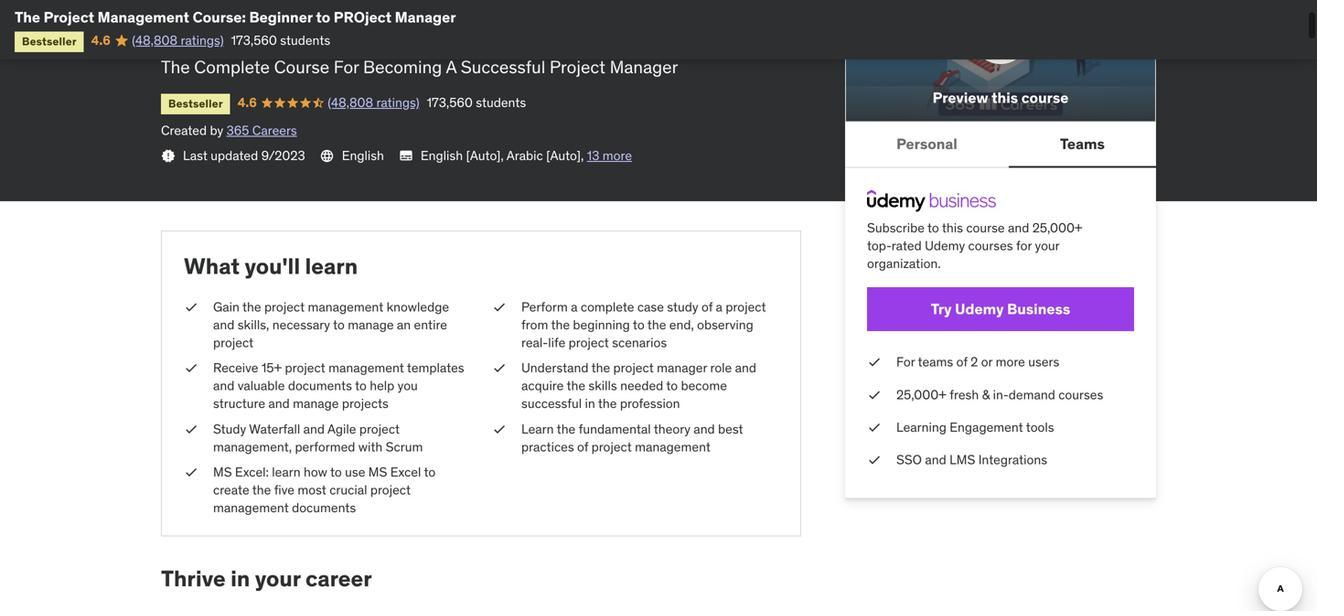 Task type: locate. For each thing, give the bounding box(es) containing it.
0 vertical spatial courses
[[969, 237, 1013, 254]]

0 vertical spatial more
[[603, 147, 632, 164]]

,
[[581, 147, 584, 164]]

xsmall image left study
[[184, 420, 199, 438]]

english
[[342, 147, 384, 164], [421, 147, 463, 164]]

and inside subscribe to this course and 25,000+ top‑rated udemy courses for your organization.
[[1008, 220, 1030, 236]]

this inside button
[[992, 88, 1018, 107]]

0 horizontal spatial project
[[161, 11, 277, 48]]

1 horizontal spatial more
[[996, 354, 1026, 370]]

ratings)
[[181, 32, 224, 48], [376, 94, 420, 111]]

how
[[304, 464, 327, 480]]

and right role
[[735, 360, 757, 376]]

the down excel:
[[252, 482, 271, 498]]

0 vertical spatial (48,808
[[132, 32, 178, 48]]

the inside gain the project management knowledge and skills, necessary to manage an entire project
[[242, 299, 261, 315]]

management
[[308, 299, 384, 315], [329, 360, 404, 376], [635, 439, 711, 455], [213, 500, 289, 516]]

0 horizontal spatial manage
[[293, 395, 339, 412]]

role
[[710, 360, 732, 376]]

1 horizontal spatial in
[[585, 395, 595, 412]]

for right course
[[334, 56, 359, 78]]

the
[[242, 299, 261, 315], [551, 316, 570, 333], [648, 316, 666, 333], [592, 360, 610, 376], [567, 378, 586, 394], [598, 395, 617, 412], [557, 421, 576, 437], [252, 482, 271, 498]]

practices
[[522, 439, 574, 455]]

0 vertical spatial your
[[1035, 237, 1060, 254]]

manage inside receive 15+ project management templates and valuable documents to help you structure and manage projects
[[293, 395, 339, 412]]

1 horizontal spatial beginner
[[630, 0, 757, 13]]

0 vertical spatial this
[[992, 88, 1018, 107]]

in right thrive
[[231, 565, 250, 592]]

beginner inside the project management course: beginner to project manager the complete course for becoming a successful project manager
[[630, 0, 757, 13]]

learn
[[522, 421, 554, 437]]

xsmall image for ms
[[184, 463, 199, 481]]

0 horizontal spatial this
[[942, 220, 963, 236]]

documents inside ms excel: learn how to use ms excel to create the five most crucial project management documents
[[292, 500, 356, 516]]

1 horizontal spatial for
[[897, 354, 915, 370]]

0 horizontal spatial students
[[280, 32, 330, 48]]

1 english from the left
[[342, 147, 384, 164]]

english right closed captions icon
[[421, 147, 463, 164]]

templates
[[407, 360, 464, 376]]

management inside receive 15+ project management templates and valuable documents to help you structure and manage projects
[[329, 360, 404, 376]]

(48,808 ratings) down becoming
[[328, 94, 420, 111]]

knowledge
[[387, 299, 449, 315]]

1 vertical spatial documents
[[292, 500, 356, 516]]

1 vertical spatial in
[[231, 565, 250, 592]]

0 vertical spatial learn
[[305, 252, 358, 280]]

gain
[[213, 299, 240, 315]]

0 horizontal spatial course:
[[193, 8, 246, 27]]

this inside subscribe to this course and 25,000+ top‑rated udemy courses for your organization.
[[942, 220, 963, 236]]

course language image
[[320, 149, 335, 163]]

agile
[[328, 421, 356, 437]]

you
[[398, 378, 418, 394]]

xsmall image
[[161, 149, 176, 163], [492, 298, 507, 316], [867, 386, 882, 404], [867, 419, 882, 436], [492, 420, 507, 438], [867, 451, 882, 469], [184, 463, 199, 481]]

1 horizontal spatial a
[[716, 299, 723, 315]]

udemy
[[925, 237, 965, 254], [955, 300, 1004, 319]]

and inside learn the fundamental theory and best practices of project management
[[694, 421, 715, 437]]

(48,808 down the project management course: beginner to project manager
[[132, 32, 178, 48]]

for left teams
[[897, 354, 915, 370]]

0 horizontal spatial management
[[98, 8, 189, 27]]

for inside the project management course: beginner to project manager the complete course for becoming a successful project manager
[[334, 56, 359, 78]]

1 horizontal spatial 4.6
[[238, 94, 257, 111]]

management up necessary
[[308, 299, 384, 315]]

1 horizontal spatial project
[[219, 0, 320, 13]]

and up performed
[[303, 421, 325, 437]]

manage up study waterfall and agile project management, performed with scrum at the bottom of the page
[[293, 395, 339, 412]]

0 horizontal spatial ratings)
[[181, 32, 224, 48]]

more right 13
[[603, 147, 632, 164]]

project up "with"
[[359, 421, 400, 437]]

1 horizontal spatial 173,560 students
[[427, 94, 526, 111]]

project down fundamental
[[592, 439, 632, 455]]

and up for
[[1008, 220, 1030, 236]]

0 horizontal spatial in
[[231, 565, 250, 592]]

ratings) up complete
[[181, 32, 224, 48]]

[auto]
[[546, 147, 581, 164]]

manage left an
[[348, 316, 394, 333]]

management for the project management course: beginner to project manager the complete course for becoming a successful project manager
[[327, 0, 511, 13]]

0 vertical spatial students
[[280, 32, 330, 48]]

1 horizontal spatial manage
[[348, 316, 394, 333]]

1 horizontal spatial project
[[334, 8, 392, 27]]

ms up create
[[213, 464, 232, 480]]

in down skills
[[585, 395, 595, 412]]

students
[[280, 32, 330, 48], [476, 94, 526, 111]]

learn inside ms excel: learn how to use ms excel to create the five most crucial project management documents
[[272, 464, 301, 480]]

xsmall image for receive
[[184, 359, 199, 377]]

the project management course: beginner to project manager
[[15, 8, 456, 27]]

25,000+
[[1033, 220, 1083, 236], [897, 386, 947, 403]]

173,560 down the project management course: beginner to project manager
[[231, 32, 277, 48]]

students up course
[[280, 32, 330, 48]]

0 horizontal spatial 25,000+
[[897, 386, 947, 403]]

complete
[[194, 56, 270, 78]]

0 vertical spatial 173,560
[[231, 32, 277, 48]]

to inside gain the project management knowledge and skills, necessary to manage an entire project
[[333, 316, 345, 333]]

your left career
[[255, 565, 301, 592]]

0 vertical spatial in
[[585, 395, 595, 412]]

management inside gain the project management knowledge and skills, necessary to manage an entire project
[[308, 299, 384, 315]]

last
[[183, 147, 208, 164]]

your right for
[[1035, 237, 1060, 254]]

tab list containing personal
[[845, 122, 1157, 168]]

project inside learn the fundamental theory and best practices of project management
[[592, 439, 632, 455]]

documents
[[288, 378, 352, 394], [292, 500, 356, 516]]

successful
[[461, 56, 546, 78]]

documents down most
[[292, 500, 356, 516]]

becoming
[[363, 56, 442, 78]]

by
[[210, 122, 223, 138]]

preview
[[933, 88, 989, 107]]

learn up gain the project management knowledge and skills, necessary to manage an entire project
[[305, 252, 358, 280]]

2 ms from the left
[[369, 464, 387, 480]]

course: inside the project management course: beginner to project manager the complete course for becoming a successful project manager
[[517, 0, 624, 13]]

students down the successful
[[476, 94, 526, 111]]

1 vertical spatial courses
[[1059, 386, 1104, 403]]

learn
[[305, 252, 358, 280], [272, 464, 301, 480]]

project up needed
[[614, 360, 654, 376]]

of left 2
[[957, 354, 968, 370]]

try udemy business
[[931, 300, 1071, 319]]

4.6
[[91, 32, 111, 48], [238, 94, 257, 111]]

1 horizontal spatial 25,000+
[[1033, 220, 1083, 236]]

0 horizontal spatial (48,808 ratings)
[[132, 32, 224, 48]]

0 horizontal spatial ms
[[213, 464, 232, 480]]

the up skills,
[[242, 299, 261, 315]]

study
[[667, 299, 699, 315]]

of right the practices
[[577, 439, 589, 455]]

ms right the 'use'
[[369, 464, 387, 480]]

0 horizontal spatial a
[[571, 299, 578, 315]]

1 horizontal spatial course:
[[517, 0, 624, 13]]

organization.
[[867, 255, 941, 272]]

0 vertical spatial course
[[1022, 88, 1069, 107]]

0 horizontal spatial english
[[342, 147, 384, 164]]

1 vertical spatial this
[[942, 220, 963, 236]]

0 vertical spatial manage
[[348, 316, 394, 333]]

2 english from the left
[[421, 147, 463, 164]]

0 horizontal spatial courses
[[969, 237, 1013, 254]]

1 horizontal spatial of
[[702, 299, 713, 315]]

project
[[334, 8, 392, 27], [161, 11, 277, 48]]

1 vertical spatial for
[[897, 354, 915, 370]]

1 horizontal spatial ms
[[369, 464, 387, 480]]

(48,808
[[132, 32, 178, 48], [328, 94, 373, 111]]

ratings) down becoming
[[376, 94, 420, 111]]

xsmall image left gain
[[184, 298, 199, 316]]

excel:
[[235, 464, 269, 480]]

1 horizontal spatial this
[[992, 88, 1018, 107]]

lms
[[950, 452, 976, 468]]

xsmall image left learning
[[867, 419, 882, 436]]

1 vertical spatial course
[[967, 220, 1005, 236]]

1 vertical spatial more
[[996, 354, 1026, 370]]

1 a from the left
[[571, 299, 578, 315]]

your
[[1035, 237, 1060, 254], [255, 565, 301, 592]]

study waterfall and agile project management, performed with scrum
[[213, 421, 423, 455]]

management inside the project management course: beginner to project manager the complete course for becoming a successful project manager
[[327, 0, 511, 13]]

project up receive on the bottom of the page
[[213, 334, 254, 351]]

project inside "understand the project manager role and acquire the skills needed to become successful in the profession"
[[614, 360, 654, 376]]

1 vertical spatial your
[[255, 565, 301, 592]]

xsmall image left excel:
[[184, 463, 199, 481]]

documents inside receive 15+ project management templates and valuable documents to help you structure and manage projects
[[288, 378, 352, 394]]

preview this course
[[933, 88, 1069, 107]]

and down valuable
[[268, 395, 290, 412]]

project up complete
[[161, 11, 277, 48]]

0 vertical spatial 4.6
[[91, 32, 111, 48]]

project up necessary
[[264, 299, 305, 315]]

management down theory
[[635, 439, 711, 455]]

to
[[764, 0, 793, 13], [316, 8, 331, 27], [928, 220, 939, 236], [333, 316, 345, 333], [633, 316, 645, 333], [355, 378, 367, 394], [666, 378, 678, 394], [330, 464, 342, 480], [424, 464, 436, 480]]

a right perform
[[571, 299, 578, 315]]

thrive
[[161, 565, 226, 592]]

projects
[[342, 395, 389, 412]]

0 horizontal spatial your
[[255, 565, 301, 592]]

project right 15+
[[285, 360, 325, 376]]

0 horizontal spatial learn
[[272, 464, 301, 480]]

0 vertical spatial for
[[334, 56, 359, 78]]

the down case
[[648, 316, 666, 333]]

the for the project management course: beginner to project manager
[[15, 8, 40, 27]]

173,560 students up course
[[231, 32, 330, 48]]

bestseller
[[22, 34, 77, 48], [168, 96, 223, 111]]

from
[[522, 316, 548, 333]]

of inside learn the fundamental theory and best practices of project management
[[577, 439, 589, 455]]

0 horizontal spatial project
[[44, 8, 94, 27]]

and left best
[[694, 421, 715, 437]]

more for 13
[[603, 147, 632, 164]]

the up skills
[[592, 360, 610, 376]]

what
[[184, 252, 240, 280]]

173,560 students down a
[[427, 94, 526, 111]]

1 horizontal spatial learn
[[305, 252, 358, 280]]

173,560 down a
[[427, 94, 473, 111]]

0 horizontal spatial of
[[577, 439, 589, 455]]

more right "or"
[[996, 354, 1026, 370]]

1 horizontal spatial course
[[1022, 88, 1069, 107]]

your inside subscribe to this course and 25,000+ top‑rated udemy courses for your organization.
[[1035, 237, 1060, 254]]

xsmall image left sso
[[867, 451, 882, 469]]

0 vertical spatial bestseller
[[22, 34, 77, 48]]

management down create
[[213, 500, 289, 516]]

crucial
[[330, 482, 367, 498]]

1 vertical spatial manage
[[293, 395, 339, 412]]

xsmall image left learn
[[492, 420, 507, 438]]

25,000+ inside subscribe to this course and 25,000+ top‑rated udemy courses for your organization.
[[1033, 220, 1083, 236]]

this right preview
[[992, 88, 1018, 107]]

173,560 students
[[231, 32, 330, 48], [427, 94, 526, 111]]

project inside the project management course: beginner to project manager the complete course for becoming a successful project manager
[[161, 11, 277, 48]]

management up help
[[329, 360, 404, 376]]

english for english [auto], arabic [auto] , 13 more
[[421, 147, 463, 164]]

0 horizontal spatial for
[[334, 56, 359, 78]]

xsmall image left perform
[[492, 298, 507, 316]]

1 vertical spatial of
[[957, 354, 968, 370]]

(48,808 up course language icon
[[328, 94, 373, 111]]

top‑rated
[[867, 237, 922, 254]]

1 vertical spatial 25,000+
[[897, 386, 947, 403]]

tab list
[[845, 122, 1157, 168]]

0 vertical spatial 25,000+
[[1033, 220, 1083, 236]]

manager for the project management course: beginner to project manager
[[395, 8, 456, 27]]

1 horizontal spatial courses
[[1059, 386, 1104, 403]]

1 horizontal spatial management
[[327, 0, 511, 13]]

1 horizontal spatial (48,808
[[328, 94, 373, 111]]

and down receive on the bottom of the page
[[213, 378, 235, 394]]

and down gain
[[213, 316, 235, 333]]

courses right demand
[[1059, 386, 1104, 403]]

udemy right try
[[955, 300, 1004, 319]]

25,000+ up learning
[[897, 386, 947, 403]]

updated
[[211, 147, 258, 164]]

1 horizontal spatial bestseller
[[168, 96, 223, 111]]

documents up agile
[[288, 378, 352, 394]]

of right 'study'
[[702, 299, 713, 315]]

2 horizontal spatial of
[[957, 354, 968, 370]]

the up the practices
[[557, 421, 576, 437]]

25,000+ up business
[[1033, 220, 1083, 236]]

successful
[[522, 395, 582, 412]]

(48,808 ratings) up complete
[[132, 32, 224, 48]]

xsmall image left understand at bottom
[[492, 359, 507, 377]]

life
[[548, 334, 566, 351]]

created by 365 careers
[[161, 122, 297, 138]]

udemy business image
[[867, 190, 996, 212]]

fresh
[[950, 386, 979, 403]]

1 horizontal spatial students
[[476, 94, 526, 111]]

course: up complete
[[193, 8, 246, 27]]

learn up five
[[272, 464, 301, 480]]

1 ms from the left
[[213, 464, 232, 480]]

demand
[[1009, 386, 1056, 403]]

xsmall image left teams
[[867, 353, 882, 371]]

xsmall image for learn
[[492, 420, 507, 438]]

xsmall image left fresh
[[867, 386, 882, 404]]

course: for the project management course: beginner to project manager
[[193, 8, 246, 27]]

of inside perform a complete case study of a project from the beginning to the end, observing real-life project scenarios
[[702, 299, 713, 315]]

1 horizontal spatial (48,808 ratings)
[[328, 94, 420, 111]]

2 vertical spatial of
[[577, 439, 589, 455]]

the
[[161, 0, 212, 13], [15, 8, 40, 27], [161, 56, 190, 78]]

learn for excel:
[[272, 464, 301, 480]]

xsmall image for study
[[184, 420, 199, 438]]

(48,808 ratings)
[[132, 32, 224, 48], [328, 94, 420, 111]]

0 vertical spatial 173,560 students
[[231, 32, 330, 48]]

course up the teams
[[1022, 88, 1069, 107]]

a up observing
[[716, 299, 723, 315]]

xsmall image left last
[[161, 149, 176, 163]]

xsmall image for last
[[161, 149, 176, 163]]

perform
[[522, 299, 568, 315]]

0 horizontal spatial course
[[967, 220, 1005, 236]]

valuable
[[238, 378, 285, 394]]

to inside subscribe to this course and 25,000+ top‑rated udemy courses for your organization.
[[928, 220, 939, 236]]

0 horizontal spatial beginner
[[249, 8, 313, 27]]

to inside perform a complete case study of a project from the beginning to the end, observing real-life project scenarios
[[633, 316, 645, 333]]

0 vertical spatial documents
[[288, 378, 352, 394]]

1 vertical spatial learn
[[272, 464, 301, 480]]

2 horizontal spatial project
[[550, 56, 606, 78]]

receive 15+ project management templates and valuable documents to help you structure and manage projects
[[213, 360, 464, 412]]

five
[[274, 482, 295, 498]]

this down udemy business image
[[942, 220, 963, 236]]

course down udemy business image
[[967, 220, 1005, 236]]

ms
[[213, 464, 232, 480], [369, 464, 387, 480]]

0 vertical spatial udemy
[[925, 237, 965, 254]]

project for the project management course: beginner to project manager the complete course for becoming a successful project manager
[[219, 0, 320, 13]]

1 vertical spatial 173,560
[[427, 94, 473, 111]]

1 horizontal spatial your
[[1035, 237, 1060, 254]]

beginner for the project management course: beginner to project manager
[[249, 8, 313, 27]]

theory
[[654, 421, 691, 437]]

english right course language icon
[[342, 147, 384, 164]]

1 vertical spatial ratings)
[[376, 94, 420, 111]]

project inside receive 15+ project management templates and valuable documents to help you structure and manage projects
[[285, 360, 325, 376]]

project down 'excel'
[[370, 482, 411, 498]]

use
[[345, 464, 365, 480]]

tools
[[1026, 419, 1055, 435]]

xsmall image for gain
[[184, 298, 199, 316]]

1 vertical spatial students
[[476, 94, 526, 111]]

try
[[931, 300, 952, 319]]

xsmall image
[[184, 298, 199, 316], [867, 353, 882, 371], [184, 359, 199, 377], [492, 359, 507, 377], [184, 420, 199, 438]]

and inside "understand the project manager role and acquire the skills needed to become successful in the profession"
[[735, 360, 757, 376]]

the inside ms excel: learn how to use ms excel to create the five most crucial project management documents
[[252, 482, 271, 498]]

of
[[702, 299, 713, 315], [957, 354, 968, 370], [577, 439, 589, 455]]

a
[[571, 299, 578, 315], [716, 299, 723, 315]]

thrive in your career
[[161, 565, 372, 592]]

1 vertical spatial 173,560 students
[[427, 94, 526, 111]]

course: up the successful
[[517, 0, 624, 13]]

more
[[603, 147, 632, 164], [996, 354, 1026, 370]]

udemy up the organization.
[[925, 237, 965, 254]]

0 vertical spatial of
[[702, 299, 713, 315]]

0 horizontal spatial more
[[603, 147, 632, 164]]

1 vertical spatial 4.6
[[238, 94, 257, 111]]

15+
[[262, 360, 282, 376]]

courses left for
[[969, 237, 1013, 254]]

xsmall image left receive on the bottom of the page
[[184, 359, 199, 377]]

1 vertical spatial bestseller
[[168, 96, 223, 111]]

skills
[[589, 378, 617, 394]]

project up becoming
[[334, 8, 392, 27]]

1 horizontal spatial english
[[421, 147, 463, 164]]

the inside learn the fundamental theory and best practices of project management
[[557, 421, 576, 437]]

management
[[327, 0, 511, 13], [98, 8, 189, 27]]

the for the project management course: beginner to project manager the complete course for becoming a successful project manager
[[161, 0, 212, 13]]

create
[[213, 482, 249, 498]]



Task type: vqa. For each thing, say whether or not it's contained in the screenshot.
leftmost Management
yes



Task type: describe. For each thing, give the bounding box(es) containing it.
integrations
[[979, 452, 1048, 468]]

xsmall image for sso
[[867, 451, 882, 469]]

1 horizontal spatial 173,560
[[427, 94, 473, 111]]

1 vertical spatial (48,808
[[328, 94, 373, 111]]

learn for you'll
[[305, 252, 358, 280]]

udemy inside subscribe to this course and 25,000+ top‑rated udemy courses for your organization.
[[925, 237, 965, 254]]

project down beginning
[[569, 334, 609, 351]]

project up observing
[[726, 299, 766, 315]]

subscribe
[[867, 220, 925, 236]]

and right sso
[[925, 452, 947, 468]]

teams button
[[1009, 122, 1157, 166]]

understand
[[522, 360, 589, 376]]

[auto], arabic
[[466, 147, 543, 164]]

the project management course: beginner to project manager the complete course for becoming a successful project manager
[[161, 0, 793, 78]]

13
[[587, 147, 600, 164]]

for
[[1017, 237, 1032, 254]]

manager
[[657, 360, 707, 376]]

0 horizontal spatial bestseller
[[22, 34, 77, 48]]

an
[[397, 316, 411, 333]]

teams
[[918, 354, 954, 370]]

for teams of 2 or more users
[[897, 354, 1060, 370]]

project for the project management course: beginner to project manager
[[334, 8, 392, 27]]

observing
[[697, 316, 754, 333]]

project for the project management course: beginner to project manager
[[44, 8, 94, 27]]

most
[[298, 482, 326, 498]]

english for english
[[342, 147, 384, 164]]

with
[[358, 439, 383, 455]]

try udemy business link
[[867, 288, 1135, 331]]

25,000+ fresh & in-demand courses
[[897, 386, 1104, 403]]

waterfall
[[249, 421, 300, 437]]

engagement
[[950, 419, 1024, 435]]

acquire
[[522, 378, 564, 394]]

0 horizontal spatial 173,560
[[231, 32, 277, 48]]

course: for the project management course: beginner to project manager the complete course for becoming a successful project manager
[[517, 0, 624, 13]]

teams
[[1060, 134, 1105, 153]]

management inside ms excel: learn how to use ms excel to create the five most crucial project management documents
[[213, 500, 289, 516]]

365
[[227, 122, 249, 138]]

manager for the project management course: beginner to project manager the complete course for becoming a successful project manager
[[283, 11, 406, 48]]

career
[[306, 565, 372, 592]]

last updated 9/2023
[[183, 147, 305, 164]]

personal button
[[845, 122, 1009, 166]]

you'll
[[245, 252, 300, 280]]

xsmall image for for
[[867, 353, 882, 371]]

become
[[681, 378, 727, 394]]

and inside study waterfall and agile project management, performed with scrum
[[303, 421, 325, 437]]

the up the life
[[551, 316, 570, 333]]

1 vertical spatial (48,808 ratings)
[[328, 94, 420, 111]]

course inside subscribe to this course and 25,000+ top‑rated udemy courses for your organization.
[[967, 220, 1005, 236]]

9/2023
[[261, 147, 305, 164]]

management for the project management course: beginner to project manager
[[98, 8, 189, 27]]

end,
[[670, 316, 694, 333]]

learning
[[897, 419, 947, 435]]

management,
[[213, 439, 292, 455]]

0 horizontal spatial 4.6
[[91, 32, 111, 48]]

entire
[[414, 316, 447, 333]]

to inside the project management course: beginner to project manager the complete course for becoming a successful project manager
[[764, 0, 793, 13]]

performed
[[295, 439, 355, 455]]

0 vertical spatial ratings)
[[181, 32, 224, 48]]

project inside ms excel: learn how to use ms excel to create the five most crucial project management documents
[[370, 482, 411, 498]]

learn the fundamental theory and best practices of project management
[[522, 421, 743, 455]]

careers
[[252, 122, 297, 138]]

perform a complete case study of a project from the beginning to the end, observing real-life project scenarios
[[522, 299, 766, 351]]

0 horizontal spatial 173,560 students
[[231, 32, 330, 48]]

needed
[[620, 378, 664, 394]]

management inside learn the fundamental theory and best practices of project management
[[635, 439, 711, 455]]

created
[[161, 122, 207, 138]]

and inside gain the project management knowledge and skills, necessary to manage an entire project
[[213, 316, 235, 333]]

personal
[[897, 134, 958, 153]]

project for the project management course: beginner to project manager the complete course for becoming a successful project manager
[[161, 11, 277, 48]]

13 more button
[[587, 147, 632, 165]]

receive
[[213, 360, 258, 376]]

structure
[[213, 395, 265, 412]]

xsmall image for 25,000+
[[867, 386, 882, 404]]

manage inside gain the project management knowledge and skills, necessary to manage an entire project
[[348, 316, 394, 333]]

course
[[274, 56, 330, 78]]

study
[[213, 421, 246, 437]]

help
[[370, 378, 395, 394]]

beginner for the project management course: beginner to project manager the complete course for becoming a successful project manager
[[630, 0, 757, 13]]

the down skills
[[598, 395, 617, 412]]

understand the project manager role and acquire the skills needed to become successful in the profession
[[522, 360, 757, 412]]

&
[[982, 386, 990, 403]]

xsmall image for perform
[[492, 298, 507, 316]]

course inside button
[[1022, 88, 1069, 107]]

to inside "understand the project manager role and acquire the skills needed to become successful in the profession"
[[666, 378, 678, 394]]

ms excel: learn how to use ms excel to create the five most crucial project management documents
[[213, 464, 436, 516]]

english [auto], arabic [auto] , 13 more
[[421, 147, 632, 164]]

xsmall image for understand
[[492, 359, 507, 377]]

2 a from the left
[[716, 299, 723, 315]]

complete
[[581, 299, 634, 315]]

0 vertical spatial (48,808 ratings)
[[132, 32, 224, 48]]

excel
[[390, 464, 421, 480]]

case
[[638, 299, 664, 315]]

learning engagement tools
[[897, 419, 1055, 435]]

in inside "understand the project manager role and acquire the skills needed to become successful in the profession"
[[585, 395, 595, 412]]

sso and lms integrations
[[897, 452, 1048, 468]]

scrum
[[386, 439, 423, 455]]

1 horizontal spatial ratings)
[[376, 94, 420, 111]]

real-
[[522, 334, 548, 351]]

scenarios
[[612, 334, 667, 351]]

more for or
[[996, 354, 1026, 370]]

best
[[718, 421, 743, 437]]

a
[[446, 56, 457, 78]]

closed captions image
[[399, 148, 413, 163]]

xsmall image for learning
[[867, 419, 882, 436]]

courses inside subscribe to this course and 25,000+ top‑rated udemy courses for your organization.
[[969, 237, 1013, 254]]

business
[[1007, 300, 1071, 319]]

to inside receive 15+ project management templates and valuable documents to help you structure and manage projects
[[355, 378, 367, 394]]

fundamental
[[579, 421, 651, 437]]

project inside study waterfall and agile project management, performed with scrum
[[359, 421, 400, 437]]

preview this course button
[[845, 0, 1157, 122]]

subscribe to this course and 25,000+ top‑rated udemy courses for your organization.
[[867, 220, 1083, 272]]

necessary
[[272, 316, 330, 333]]

0 horizontal spatial (48,808
[[132, 32, 178, 48]]

1 vertical spatial udemy
[[955, 300, 1004, 319]]

the left skills
[[567, 378, 586, 394]]

in-
[[993, 386, 1009, 403]]



